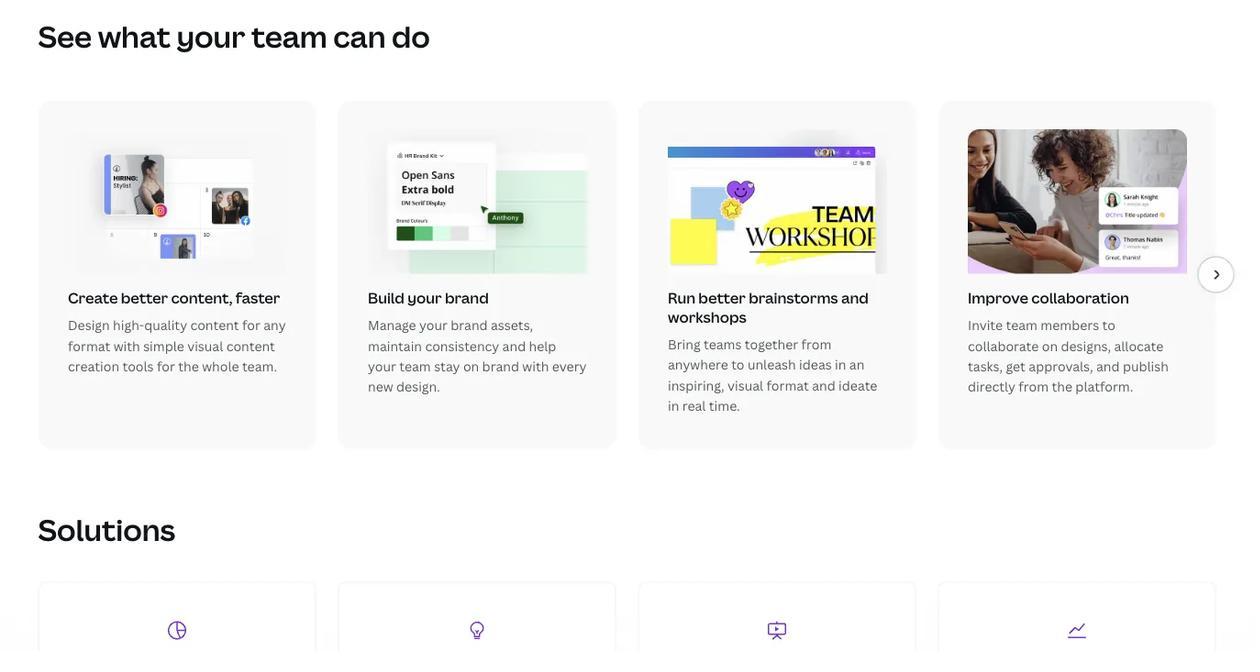 Task type: vqa. For each thing, say whether or not it's contained in the screenshot.
VISUAL to the bottom
yes



Task type: locate. For each thing, give the bounding box(es) containing it.
teams
[[703, 336, 741, 353]]

format down the unleash
[[766, 377, 809, 394]]

0 horizontal spatial in
[[667, 397, 679, 415]]

0 vertical spatial team
[[251, 16, 327, 56]]

your right build
[[407, 288, 441, 308]]

0 vertical spatial on
[[1042, 337, 1057, 355]]

to up designs,
[[1102, 317, 1115, 334]]

ideate
[[838, 377, 877, 394]]

your right what
[[176, 16, 245, 56]]

solutions
[[38, 510, 175, 550]]

brand
[[444, 288, 488, 308], [450, 317, 487, 334], [482, 358, 519, 375]]

to down teams
[[731, 356, 744, 374]]

the
[[178, 358, 198, 375], [1051, 378, 1072, 396]]

an
[[849, 356, 864, 374]]

in left an
[[835, 356, 846, 374]]

0 vertical spatial from
[[801, 336, 831, 353]]

format
[[67, 337, 110, 355], [766, 377, 809, 394]]

see
[[38, 16, 92, 56]]

with inside build your brand manage your brand assets, maintain consistency and help your team stay on brand with every new design.
[[522, 358, 549, 375]]

1 horizontal spatial from
[[1018, 378, 1048, 396]]

on
[[1042, 337, 1057, 355], [463, 358, 479, 375]]

and right brainstorms
[[841, 288, 868, 308]]

1 vertical spatial format
[[766, 377, 809, 394]]

in left real at the right bottom of the page
[[667, 397, 679, 415]]

0 horizontal spatial with
[[113, 337, 140, 355]]

help
[[529, 337, 556, 355]]

team left the can
[[251, 16, 327, 56]]

0 vertical spatial visual
[[187, 337, 223, 355]]

and
[[841, 288, 868, 308], [502, 337, 525, 355], [1096, 358, 1119, 375], [812, 377, 835, 394]]

unleash
[[747, 356, 796, 374]]

content up team.
[[226, 337, 275, 355]]

team inside build your brand manage your brand assets, maintain consistency and help your team stay on brand with every new design.
[[399, 358, 431, 375]]

and down assets,
[[502, 337, 525, 355]]

1 horizontal spatial format
[[766, 377, 809, 394]]

team up the design.
[[399, 358, 431, 375]]

1 horizontal spatial better
[[698, 288, 745, 308]]

visual up time.
[[727, 377, 763, 394]]

to
[[1102, 317, 1115, 334], [731, 356, 744, 374]]

1 horizontal spatial in
[[835, 356, 846, 374]]

improve collaboration invite team members to collaborate on designs,  allocate tasks, get approvals, and publish directly from the platform.
[[967, 288, 1168, 396]]

assets,
[[490, 317, 533, 334]]

brainstorms
[[748, 288, 838, 308]]

1 vertical spatial from
[[1018, 378, 1048, 396]]

team inside improve collaboration invite team members to collaborate on designs,  allocate tasks, get approvals, and publish directly from the platform.
[[1006, 317, 1037, 334]]

0 horizontal spatial visual
[[187, 337, 223, 355]]

0 horizontal spatial team
[[251, 16, 327, 56]]

together
[[744, 336, 798, 353]]

on down consistency
[[463, 358, 479, 375]]

1 vertical spatial the
[[1051, 378, 1072, 396]]

0 vertical spatial format
[[67, 337, 110, 355]]

the down approvals,
[[1051, 378, 1072, 396]]

allocate
[[1114, 337, 1163, 355]]

simple
[[143, 337, 184, 355]]

the left whole
[[178, 358, 198, 375]]

0 horizontal spatial the
[[178, 358, 198, 375]]

design.
[[396, 378, 440, 396]]

0 horizontal spatial better
[[120, 288, 168, 308]]

the inside create better content, faster design high-quality content for any format with simple visual content creation tools for the whole team.
[[178, 358, 198, 375]]

better
[[120, 288, 168, 308], [698, 288, 745, 308]]

real
[[682, 397, 705, 415]]

format inside create better content, faster design high-quality content for any format with simple visual content creation tools for the whole team.
[[67, 337, 110, 355]]

2 horizontal spatial team
[[1006, 317, 1037, 334]]

team for can
[[251, 16, 327, 56]]

1 horizontal spatial team
[[399, 358, 431, 375]]

with down 'help'
[[522, 358, 549, 375]]

manage
[[367, 317, 416, 334]]

1 horizontal spatial visual
[[727, 377, 763, 394]]

get
[[1006, 358, 1025, 375]]

0 vertical spatial for
[[242, 317, 260, 334]]

2 vertical spatial brand
[[482, 358, 519, 375]]

1 horizontal spatial with
[[522, 358, 549, 375]]

your
[[176, 16, 245, 56], [407, 288, 441, 308], [419, 317, 447, 334], [367, 358, 396, 375]]

with down 'high-'
[[113, 337, 140, 355]]

format inside run better brainstorms and workshops bring teams together from anywhere to unleash ideas in an inspiring, visual format and ideate in real time.
[[766, 377, 809, 394]]

for left 'any' in the left of the page
[[242, 317, 260, 334]]

build your brand manage your brand assets, maintain consistency and help your team stay on brand with every new design.
[[367, 288, 586, 396]]

time.
[[709, 397, 740, 415]]

1 vertical spatial content
[[226, 337, 275, 355]]

2 better from the left
[[698, 288, 745, 308]]

1 horizontal spatial the
[[1051, 378, 1072, 396]]

team.
[[242, 358, 277, 375]]

visual up whole
[[187, 337, 223, 355]]

improve
[[967, 288, 1028, 308]]

invite
[[967, 317, 1002, 334]]

new
[[367, 378, 393, 396]]

from
[[801, 336, 831, 353], [1018, 378, 1048, 396]]

and inside improve collaboration invite team members to collaborate on designs,  allocate tasks, get approvals, and publish directly from the platform.
[[1096, 358, 1119, 375]]

format down design
[[67, 337, 110, 355]]

creation
[[67, 358, 119, 375]]

0 horizontal spatial for
[[156, 358, 175, 375]]

0 horizontal spatial to
[[731, 356, 744, 374]]

with
[[113, 337, 140, 355], [522, 358, 549, 375]]

1 vertical spatial visual
[[727, 377, 763, 394]]

0 vertical spatial the
[[178, 358, 198, 375]]

1 horizontal spatial on
[[1042, 337, 1057, 355]]

on inside improve collaboration invite team members to collaborate on designs,  allocate tasks, get approvals, and publish directly from the platform.
[[1042, 337, 1057, 355]]

better inside run better brainstorms and workshops bring teams together from anywhere to unleash ideas in an inspiring, visual format and ideate in real time.
[[698, 288, 745, 308]]

run better brainstorms and workshops bring teams together from anywhere to unleash ideas in an inspiring, visual format and ideate in real time.
[[667, 288, 877, 415]]

from up ideas
[[801, 336, 831, 353]]

1 horizontal spatial to
[[1102, 317, 1115, 334]]

0 vertical spatial with
[[113, 337, 140, 355]]

0 vertical spatial in
[[835, 356, 846, 374]]

your up consistency
[[419, 317, 447, 334]]

in
[[835, 356, 846, 374], [667, 397, 679, 415]]

content down content,
[[190, 317, 239, 334]]

0 horizontal spatial on
[[463, 358, 479, 375]]

anywhere
[[667, 356, 728, 374]]

1 vertical spatial on
[[463, 358, 479, 375]]

1 vertical spatial team
[[1006, 317, 1037, 334]]

team up collaborate
[[1006, 317, 1037, 334]]

better inside create better content, faster design high-quality content for any format with simple visual content creation tools for the whole team.
[[120, 288, 168, 308]]

team
[[251, 16, 327, 56], [1006, 317, 1037, 334], [399, 358, 431, 375]]

1 better from the left
[[120, 288, 168, 308]]

for
[[242, 317, 260, 334], [156, 358, 175, 375]]

0 horizontal spatial from
[[801, 336, 831, 353]]

better right 'run'
[[698, 288, 745, 308]]

from down get
[[1018, 378, 1048, 396]]

0 horizontal spatial format
[[67, 337, 110, 355]]

1 vertical spatial to
[[731, 356, 744, 374]]

quality
[[144, 317, 187, 334]]

ideas
[[799, 356, 831, 374]]

tasks,
[[967, 358, 1002, 375]]

0 vertical spatial to
[[1102, 317, 1115, 334]]

better up 'high-'
[[120, 288, 168, 308]]

for down simple
[[156, 358, 175, 375]]

see what your team can do
[[38, 16, 430, 56]]

2 vertical spatial team
[[399, 358, 431, 375]]

design
[[67, 317, 109, 334]]

faster
[[235, 288, 280, 308]]

1 vertical spatial for
[[156, 358, 175, 375]]

1 vertical spatial brand
[[450, 317, 487, 334]]

on up approvals,
[[1042, 337, 1057, 355]]

visual
[[187, 337, 223, 355], [727, 377, 763, 394]]

1 vertical spatial with
[[522, 358, 549, 375]]

content
[[190, 317, 239, 334], [226, 337, 275, 355]]

and up the platform.
[[1096, 358, 1119, 375]]



Task type: describe. For each thing, give the bounding box(es) containing it.
workshops
[[667, 307, 746, 327]]

visual inside run better brainstorms and workshops bring teams together from anywhere to unleash ideas in an inspiring, visual format and ideate in real time.
[[727, 377, 763, 394]]

collaboration
[[1031, 288, 1129, 308]]

from inside run better brainstorms and workshops bring teams together from anywhere to unleash ideas in an inspiring, visual format and ideate in real time.
[[801, 336, 831, 353]]

visual inside create better content, faster design high-quality content for any format with simple visual content creation tools for the whole team.
[[187, 337, 223, 355]]

to inside improve collaboration invite team members to collaborate on designs,  allocate tasks, get approvals, and publish directly from the platform.
[[1102, 317, 1115, 334]]

and down ideas
[[812, 377, 835, 394]]

1 vertical spatial in
[[667, 397, 679, 415]]

every
[[552, 358, 586, 375]]

bring
[[667, 336, 700, 353]]

run
[[667, 288, 695, 308]]

consistency
[[425, 337, 499, 355]]

stay
[[434, 358, 460, 375]]

better for create
[[120, 288, 168, 308]]

and inside build your brand manage your brand assets, maintain consistency and help your team stay on brand with every new design.
[[502, 337, 525, 355]]

with inside create better content, faster design high-quality content for any format with simple visual content creation tools for the whole team.
[[113, 337, 140, 355]]

what
[[98, 16, 171, 56]]

on inside build your brand manage your brand assets, maintain consistency and help your team stay on brand with every new design.
[[463, 358, 479, 375]]

your up 'new'
[[367, 358, 396, 375]]

do
[[392, 16, 430, 56]]

create
[[67, 288, 117, 308]]

any
[[263, 317, 285, 334]]

collaborate
[[967, 337, 1038, 355]]

team for members
[[1006, 317, 1037, 334]]

members
[[1040, 317, 1099, 334]]

better for run
[[698, 288, 745, 308]]

to inside run better brainstorms and workshops bring teams together from anywhere to unleash ideas in an inspiring, visual format and ideate in real time.
[[731, 356, 744, 374]]

publish
[[1122, 358, 1168, 375]]

0 vertical spatial content
[[190, 317, 239, 334]]

0 vertical spatial brand
[[444, 288, 488, 308]]

designs,
[[1061, 337, 1111, 355]]

tools
[[122, 358, 153, 375]]

can
[[333, 16, 386, 56]]

directly
[[967, 378, 1015, 396]]

approvals,
[[1028, 358, 1093, 375]]

1 horizontal spatial for
[[242, 317, 260, 334]]

platform.
[[1075, 378, 1133, 396]]

high-
[[112, 317, 144, 334]]

build
[[367, 288, 404, 308]]

from inside improve collaboration invite team members to collaborate on designs,  allocate tasks, get approvals, and publish directly from the platform.
[[1018, 378, 1048, 396]]

content,
[[171, 288, 232, 308]]

inspiring,
[[667, 377, 724, 394]]

maintain
[[367, 337, 422, 355]]

the inside improve collaboration invite team members to collaborate on designs,  allocate tasks, get approvals, and publish directly from the platform.
[[1051, 378, 1072, 396]]

create better content, faster design high-quality content for any format with simple visual content creation tools for the whole team.
[[67, 288, 285, 375]]

whole
[[202, 358, 239, 375]]



